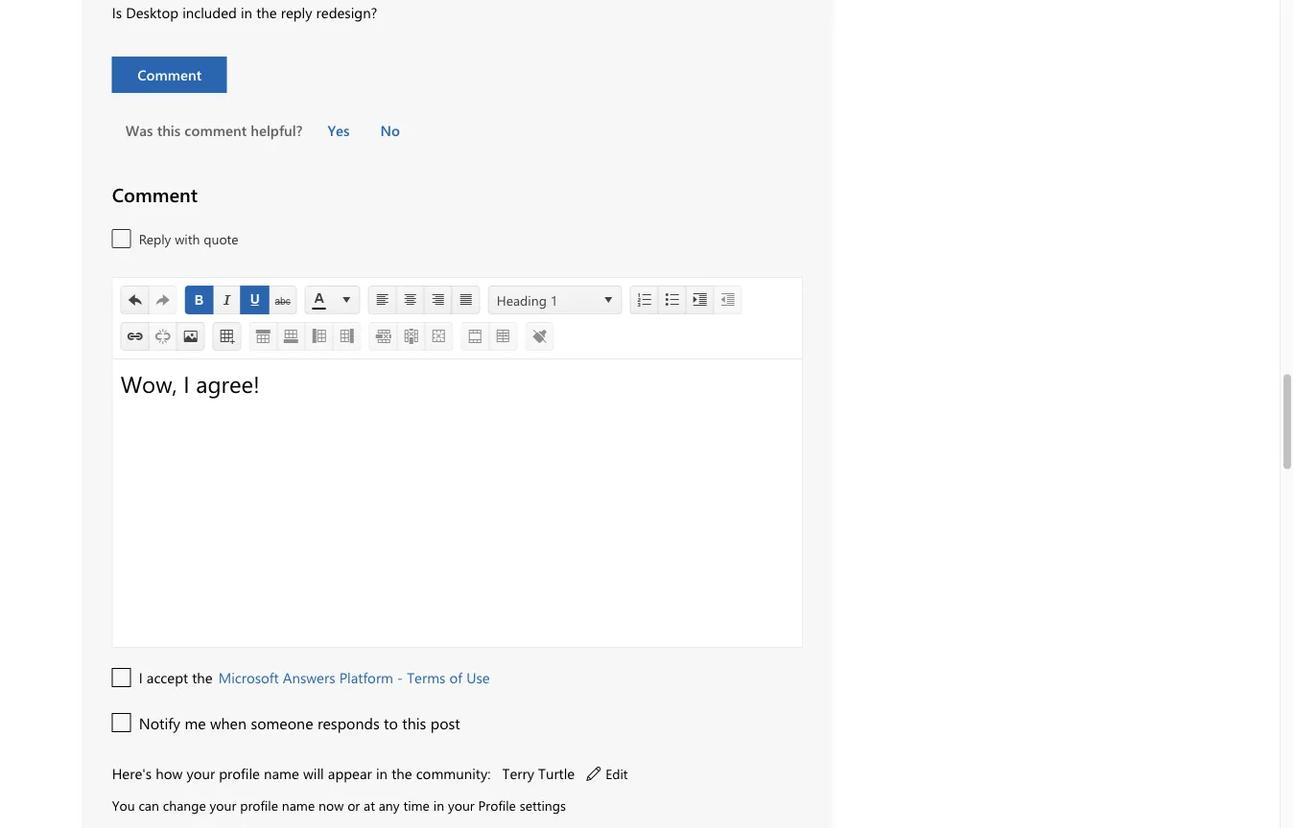 Task type: locate. For each thing, give the bounding box(es) containing it.
responds
[[317, 713, 380, 734]]

0 horizontal spatial i
[[139, 669, 143, 688]]

microsoft answers platform - terms of use link
[[217, 667, 492, 690]]

in
[[241, 3, 252, 22], [376, 765, 388, 784], [433, 797, 444, 815]]

comment up reply
[[112, 182, 198, 207]]

0 vertical spatial comment
[[137, 65, 202, 84]]

1 horizontal spatial the
[[256, 3, 277, 22]]

yes
[[328, 121, 350, 140]]

edit
[[606, 766, 628, 784]]

time
[[403, 797, 430, 815]]

heading
[[497, 291, 547, 309]]

the up any at the left bottom of the page
[[392, 765, 412, 784]]

the left the "reply"
[[256, 3, 277, 22]]

quote
[[204, 230, 238, 248]]

i inside 'text field'
[[184, 369, 190, 399]]

settings
[[520, 797, 566, 815]]

the
[[256, 3, 277, 22], [192, 669, 213, 688], [392, 765, 412, 784]]

wow, i agree!
[[121, 369, 260, 399]]

accept
[[147, 669, 188, 688]]

community:
[[416, 765, 491, 784]]

1 horizontal spatial i
[[184, 369, 190, 399]]

appear
[[328, 765, 372, 784]]

0 vertical spatial profile
[[219, 765, 260, 784]]

1 horizontal spatial in
[[376, 765, 388, 784]]

profile
[[219, 765, 260, 784], [240, 797, 278, 815]]

comment up the was
[[137, 65, 202, 84]]

will
[[303, 765, 324, 784]]

now
[[319, 797, 344, 815]]

this
[[157, 121, 181, 140], [402, 713, 426, 734]]

1 vertical spatial comment
[[112, 182, 198, 207]]

name down here's how your profile name will appear in the community:
[[282, 797, 315, 815]]

in right included on the top left of the page
[[241, 3, 252, 22]]

group
[[121, 286, 177, 315], [185, 286, 297, 315], [368, 286, 480, 315], [630, 286, 742, 315], [121, 323, 205, 351], [249, 323, 361, 351], [369, 323, 454, 351], [461, 323, 518, 351]]

1
[[550, 291, 558, 309]]

this right the was
[[157, 121, 181, 140]]

in right time
[[433, 797, 444, 815]]

i left accept in the left bottom of the page
[[139, 669, 143, 688]]

of
[[450, 669, 462, 688]]

comment inside button
[[137, 65, 202, 84]]

here's
[[112, 765, 152, 784]]

0 vertical spatial name
[[264, 765, 299, 784]]

with
[[175, 230, 200, 248]]

to
[[384, 713, 398, 734]]

in right appear
[[376, 765, 388, 784]]

answers
[[283, 669, 335, 688]]

heading 1
[[497, 291, 558, 309]]

notify me when someone responds to this post
[[139, 713, 460, 734]]

i right wow,
[[184, 369, 190, 399]]

-
[[397, 669, 403, 688]]

comment
[[185, 121, 247, 140]]

0 vertical spatial the
[[256, 3, 277, 22]]

you can change your profile name now or at any time in your profile settings
[[112, 797, 566, 815]]

2 vertical spatial in
[[433, 797, 444, 815]]

agree!
[[196, 369, 260, 399]]

1 vertical spatial i
[[139, 669, 143, 688]]

when
[[210, 713, 247, 734]]

2 horizontal spatial in
[[433, 797, 444, 815]]

0 horizontal spatial the
[[192, 669, 213, 688]]

terms
[[407, 669, 446, 688]]

comment
[[137, 65, 202, 84], [112, 182, 198, 207]]

is desktop included in the reply redesign?
[[112, 3, 377, 22]]

1 vertical spatial profile
[[240, 797, 278, 815]]

name left "will"
[[264, 765, 299, 784]]

1 vertical spatial the
[[192, 669, 213, 688]]

reply
[[139, 230, 171, 248]]

no button
[[367, 116, 414, 144]]

i
[[184, 369, 190, 399], [139, 669, 143, 688]]

profile down here's how your profile name will appear in the community:
[[240, 797, 278, 815]]

0 horizontal spatial in
[[241, 3, 252, 22]]

1 vertical spatial name
[[282, 797, 315, 815]]

the right accept in the left bottom of the page
[[192, 669, 213, 688]]

change
[[163, 797, 206, 815]]

profile down when
[[219, 765, 260, 784]]

this right to
[[402, 713, 426, 734]]

0 vertical spatial in
[[241, 3, 252, 22]]

included
[[182, 3, 237, 22]]

post
[[431, 713, 460, 734]]

you
[[112, 797, 135, 815]]

redesign?
[[316, 3, 377, 22]]

2 vertical spatial the
[[392, 765, 412, 784]]

0 vertical spatial i
[[184, 369, 190, 399]]

name
[[264, 765, 299, 784], [282, 797, 315, 815]]

0 horizontal spatial this
[[157, 121, 181, 140]]

1 vertical spatial this
[[402, 713, 426, 734]]

your right how
[[187, 765, 215, 784]]

your
[[187, 765, 215, 784], [210, 797, 236, 815], [448, 797, 475, 815]]



Task type: describe. For each thing, give the bounding box(es) containing it.
or
[[347, 797, 360, 815]]

heading 1 toolbar
[[113, 278, 802, 360]]

edit image
[[586, 767, 601, 786]]

platform
[[339, 669, 393, 688]]

me
[[185, 713, 206, 734]]

here's how your profile name will appear in the community:
[[112, 765, 491, 784]]

editorTools.foreColorLabel field
[[305, 286, 360, 315]]

reply with quote
[[139, 230, 238, 248]]

Heading 1 field
[[488, 286, 622, 315]]

reply
[[281, 3, 312, 22]]

comment button
[[112, 57, 227, 93]]

at
[[364, 797, 375, 815]]

i accept the microsoft answers platform - terms of use
[[139, 669, 490, 688]]

wow,
[[121, 369, 177, 399]]

0 vertical spatial this
[[157, 121, 181, 140]]

any
[[379, 797, 400, 815]]

helpful?
[[251, 121, 303, 140]]

notify
[[139, 713, 180, 734]]

2 horizontal spatial the
[[392, 765, 412, 784]]

desktop
[[126, 3, 178, 22]]

your right change
[[210, 797, 236, 815]]

1 horizontal spatial this
[[402, 713, 426, 734]]

can
[[139, 797, 159, 815]]

someone
[[251, 713, 313, 734]]

was
[[126, 121, 153, 140]]

profile
[[478, 797, 516, 815]]

no
[[381, 121, 400, 140]]

your down community:
[[448, 797, 475, 815]]

was this comment helpful?
[[126, 121, 303, 140]]

Here's how your profile name will appear in the community: text field
[[502, 759, 586, 790]]

microsoft
[[218, 669, 279, 688]]

use
[[466, 669, 490, 688]]

how
[[156, 765, 183, 784]]

Post a question or answer text field
[[113, 360, 802, 648]]

yes button
[[314, 116, 363, 144]]

is
[[112, 3, 122, 22]]

1 vertical spatial in
[[376, 765, 388, 784]]



Task type: vqa. For each thing, say whether or not it's contained in the screenshot.
more
no



